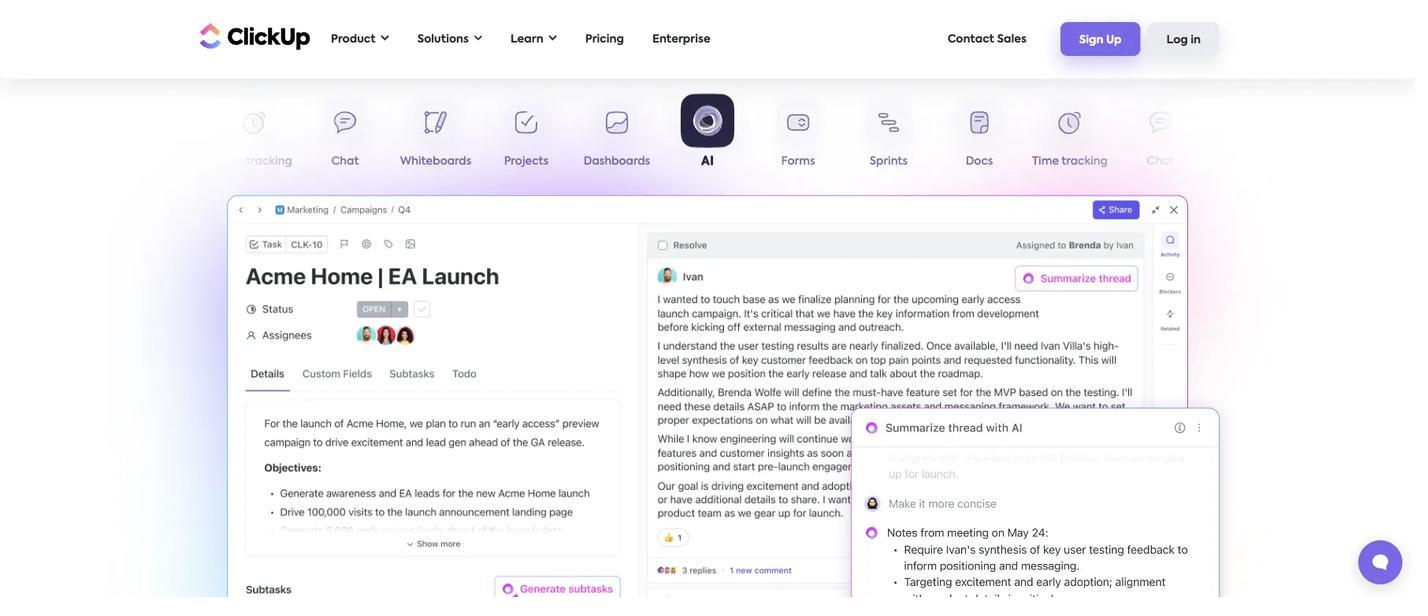 Task type: locate. For each thing, give the bounding box(es) containing it.
sign up button
[[1061, 22, 1141, 56]]

1 horizontal spatial whiteboards
[[1216, 156, 1287, 167]]

product
[[331, 33, 376, 45]]

2 whiteboards button from the left
[[1206, 101, 1297, 174]]

docs
[[150, 156, 178, 167], [966, 156, 993, 167]]

0 horizontal spatial whiteboards button
[[391, 101, 481, 174]]

forms button
[[753, 101, 844, 174]]

1 horizontal spatial docs button
[[934, 101, 1025, 174]]

2 time tracking button from the left
[[1025, 101, 1116, 174]]

1 horizontal spatial chat button
[[1116, 101, 1206, 174]]

1 horizontal spatial docs
[[966, 156, 993, 167]]

dashboards
[[584, 156, 650, 167]]

solutions
[[417, 33, 469, 45]]

tracking
[[246, 156, 292, 167], [1062, 156, 1108, 167]]

solutions button
[[410, 23, 490, 55]]

2 chat button from the left
[[1116, 101, 1206, 174]]

ai image
[[227, 195, 1189, 597], [727, 390, 1240, 597]]

time tracking for second time tracking button from the left
[[1033, 156, 1108, 167]]

time tracking button
[[209, 101, 300, 174], [1025, 101, 1116, 174]]

0 horizontal spatial tracking
[[246, 156, 292, 167]]

1 time tracking from the left
[[217, 156, 292, 167]]

1 whiteboards button from the left
[[391, 101, 481, 174]]

time for second time tracking button from right
[[217, 156, 244, 167]]

learn
[[511, 33, 544, 45]]

log
[[1167, 34, 1188, 45]]

0 horizontal spatial docs button
[[119, 101, 209, 174]]

sign up
[[1080, 34, 1122, 45]]

1 horizontal spatial time
[[1033, 156, 1059, 167]]

time
[[217, 156, 244, 167], [1033, 156, 1059, 167]]

0 horizontal spatial whiteboards
[[400, 156, 472, 167]]

chat
[[331, 156, 359, 167], [1147, 156, 1175, 167]]

log in
[[1167, 34, 1201, 45]]

sprints
[[870, 156, 908, 167]]

whiteboards button
[[391, 101, 481, 174], [1206, 101, 1297, 174]]

time tracking
[[217, 156, 292, 167], [1033, 156, 1108, 167]]

2 time tracking from the left
[[1033, 156, 1108, 167]]

log in link
[[1148, 22, 1220, 56]]

1 time from the left
[[217, 156, 244, 167]]

1 horizontal spatial time tracking
[[1033, 156, 1108, 167]]

0 horizontal spatial time tracking
[[217, 156, 292, 167]]

1 horizontal spatial whiteboards button
[[1206, 101, 1297, 174]]

pricing link
[[578, 23, 632, 55]]

chat button
[[300, 101, 391, 174], [1116, 101, 1206, 174]]

projects
[[504, 156, 549, 167]]

1 horizontal spatial tracking
[[1062, 156, 1108, 167]]

product button
[[323, 23, 397, 55]]

1 chat button from the left
[[300, 101, 391, 174]]

2 time from the left
[[1033, 156, 1059, 167]]

0 horizontal spatial time
[[217, 156, 244, 167]]

whiteboards
[[400, 156, 472, 167], [1216, 156, 1287, 167]]

docs button
[[119, 101, 209, 174], [934, 101, 1025, 174]]

1 horizontal spatial chat
[[1147, 156, 1175, 167]]

1 horizontal spatial time tracking button
[[1025, 101, 1116, 174]]

0 horizontal spatial chat
[[331, 156, 359, 167]]

in
[[1191, 34, 1201, 45]]

enterprise link
[[645, 23, 719, 55]]

0 horizontal spatial chat button
[[300, 101, 391, 174]]

0 horizontal spatial time tracking button
[[209, 101, 300, 174]]

0 horizontal spatial docs
[[150, 156, 178, 167]]

learn button
[[503, 23, 565, 55]]

contact
[[948, 33, 995, 45]]



Task type: vqa. For each thing, say whether or not it's contained in the screenshot.
the rightmost template
no



Task type: describe. For each thing, give the bounding box(es) containing it.
1 chat from the left
[[331, 156, 359, 167]]

forms
[[782, 156, 815, 167]]

2 docs from the left
[[966, 156, 993, 167]]

time for second time tracking button from the left
[[1033, 156, 1059, 167]]

ai
[[701, 157, 714, 169]]

sign
[[1080, 34, 1104, 45]]

contact sales
[[948, 33, 1027, 45]]

clickup image
[[195, 21, 311, 51]]

2 docs button from the left
[[934, 101, 1025, 174]]

1 docs button from the left
[[119, 101, 209, 174]]

ai button
[[662, 95, 753, 173]]

2 chat from the left
[[1147, 156, 1175, 167]]

dashboards button
[[572, 101, 662, 174]]

enterprise
[[653, 33, 711, 45]]

time tracking for second time tracking button from right
[[217, 156, 292, 167]]

projects button
[[481, 101, 572, 174]]

contact sales link
[[940, 23, 1035, 55]]

1 whiteboards from the left
[[400, 156, 472, 167]]

1 time tracking button from the left
[[209, 101, 300, 174]]

1 tracking from the left
[[246, 156, 292, 167]]

2 tracking from the left
[[1062, 156, 1108, 167]]

sprints button
[[844, 101, 934, 174]]

1 docs from the left
[[150, 156, 178, 167]]

2 whiteboards from the left
[[1216, 156, 1287, 167]]

sales
[[997, 33, 1027, 45]]

up
[[1107, 34, 1122, 45]]

pricing
[[585, 33, 624, 45]]



